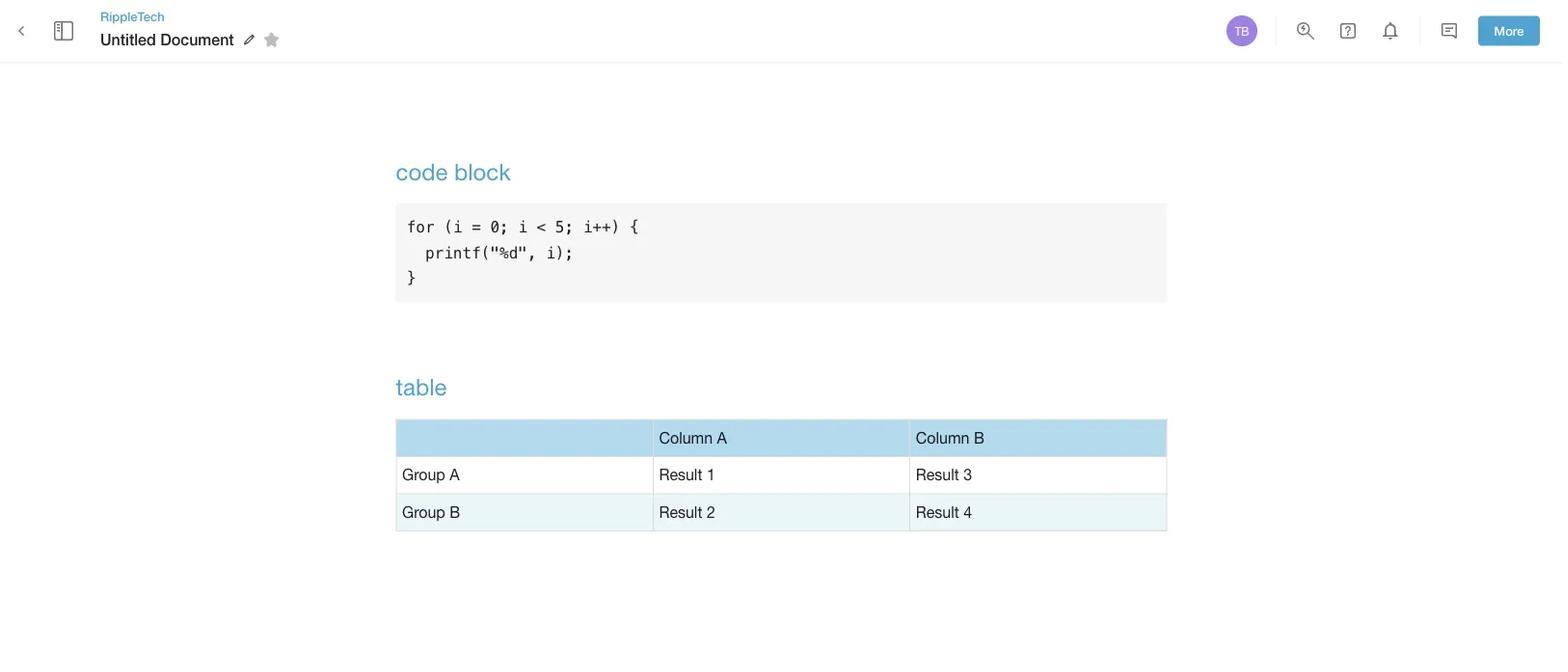 Task type: locate. For each thing, give the bounding box(es) containing it.
result left 1
[[659, 466, 703, 484]]

for (i = 0; i < 5; i++) { printf("%d", i); }
[[407, 218, 639, 287]]

1 vertical spatial b
[[450, 503, 460, 521]]

code
[[396, 158, 448, 185]]

2 group from the top
[[402, 503, 445, 521]]

}
[[407, 269, 416, 287]]

a for group a
[[450, 466, 460, 484]]

2 column from the left
[[916, 429, 970, 447]]

i);
[[546, 243, 574, 262]]

rippletech
[[100, 9, 165, 24]]

b for column b
[[974, 429, 985, 447]]

result for result 1
[[659, 466, 703, 484]]

tb
[[1235, 24, 1250, 38]]

table
[[396, 373, 447, 400]]

0 vertical spatial b
[[974, 429, 985, 447]]

document
[[160, 30, 234, 49]]

5;
[[555, 218, 574, 236]]

group down group a
[[402, 503, 445, 521]]

result for result 4
[[916, 503, 959, 521]]

1 horizontal spatial a
[[717, 429, 727, 447]]

b
[[974, 429, 985, 447], [450, 503, 460, 521]]

result left 3
[[916, 466, 959, 484]]

group
[[402, 466, 445, 484], [402, 503, 445, 521]]

result
[[659, 466, 703, 484], [916, 466, 959, 484], [659, 503, 703, 521], [916, 503, 959, 521]]

1 horizontal spatial b
[[974, 429, 985, 447]]

column up the result 3
[[916, 429, 970, 447]]

0 vertical spatial group
[[402, 466, 445, 484]]

1 column from the left
[[659, 429, 713, 447]]

0 horizontal spatial a
[[450, 466, 460, 484]]

column for column b
[[916, 429, 970, 447]]

1 horizontal spatial column
[[916, 429, 970, 447]]

1 vertical spatial a
[[450, 466, 460, 484]]

group b
[[402, 503, 460, 521]]

column up result 1
[[659, 429, 713, 447]]

0 horizontal spatial column
[[659, 429, 713, 447]]

column for column a
[[659, 429, 713, 447]]

1 vertical spatial group
[[402, 503, 445, 521]]

<
[[537, 218, 546, 236]]

1
[[707, 466, 715, 484]]

group for group a
[[402, 466, 445, 484]]

a
[[717, 429, 727, 447], [450, 466, 460, 484]]

1 group from the top
[[402, 466, 445, 484]]

group up group b on the left of page
[[402, 466, 445, 484]]

printf("%d",
[[425, 243, 537, 262]]

2
[[707, 503, 715, 521]]

0 horizontal spatial b
[[450, 503, 460, 521]]

i++)
[[583, 218, 620, 236]]

column b
[[916, 429, 985, 447]]

result for result 3
[[916, 466, 959, 484]]

column
[[659, 429, 713, 447], [916, 429, 970, 447]]

result left 2
[[659, 503, 703, 521]]

result left 4
[[916, 503, 959, 521]]

0 vertical spatial a
[[717, 429, 727, 447]]



Task type: vqa. For each thing, say whether or not it's contained in the screenshot.
B related to Column B
yes



Task type: describe. For each thing, give the bounding box(es) containing it.
more
[[1495, 23, 1524, 38]]

{
[[630, 218, 639, 236]]

group for group b
[[402, 503, 445, 521]]

result for result 2
[[659, 503, 703, 521]]

b for group b
[[450, 503, 460, 521]]

more button
[[1479, 16, 1540, 46]]

block
[[454, 158, 511, 185]]

untitled
[[100, 30, 156, 49]]

i
[[518, 218, 528, 236]]

result 3
[[916, 466, 972, 484]]

code block
[[396, 158, 511, 185]]

(i
[[444, 218, 462, 236]]

result 2
[[659, 503, 715, 521]]

favorite image
[[260, 28, 283, 51]]

untitled document
[[100, 30, 234, 49]]

result 1
[[659, 466, 715, 484]]

4
[[964, 503, 972, 521]]

rippletech link
[[100, 8, 286, 25]]

3
[[964, 466, 972, 484]]

column a
[[659, 429, 727, 447]]

result 4
[[916, 503, 972, 521]]

=
[[472, 218, 481, 236]]

0;
[[490, 218, 509, 236]]

a for column a
[[717, 429, 727, 447]]

for
[[407, 218, 435, 236]]

group a
[[402, 466, 460, 484]]

tb button
[[1224, 13, 1261, 49]]



